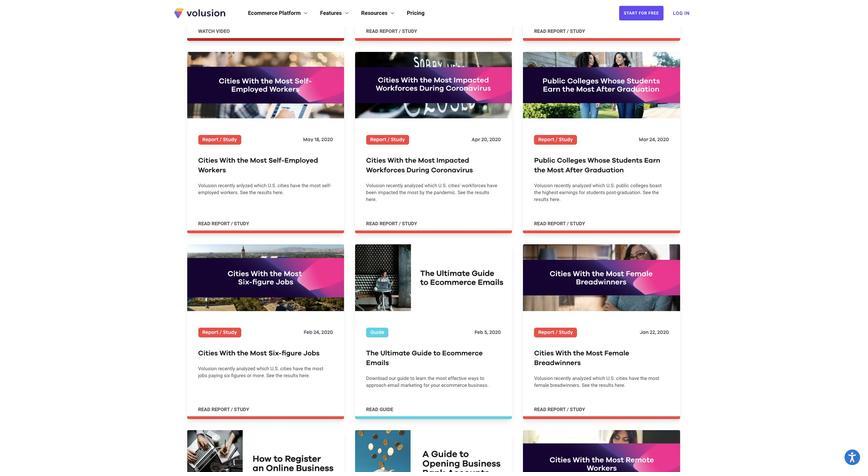 Task type: locate. For each thing, give the bounding box(es) containing it.
read for the ultimate guide to ecommerce emails
[[366, 407, 379, 413]]

1 vertical spatial guide
[[412, 350, 432, 357]]

apr
[[472, 138, 481, 143]]

0 horizontal spatial for
[[424, 383, 430, 388]]

here. for cities with the most impacted workforces during coronavirus
[[366, 197, 377, 202]]

cities inside cities with the most impacted workforces during coronavirus
[[366, 157, 386, 164]]

study
[[223, 138, 237, 143], [391, 138, 405, 143], [559, 138, 573, 143], [223, 331, 237, 335], [559, 331, 573, 335]]

volusion for cities with the most female breadwinners
[[535, 376, 553, 382]]

1 vertical spatial cities
[[280, 366, 292, 372]]

u.s. for self-
[[268, 183, 277, 189]]

see down anlyzed
[[240, 190, 248, 196]]

cities up workers
[[198, 157, 218, 164]]

recently
[[218, 183, 235, 189], [386, 183, 403, 189], [555, 183, 572, 189], [218, 366, 235, 372], [555, 376, 572, 382]]

0 vertical spatial cities
[[278, 183, 289, 189]]

to for learn
[[411, 376, 415, 382]]

which up by on the left of the page
[[425, 183, 438, 189]]

analyzed inside volusion recently analyzed which u.s. cities have the most female breadwinners. see the results here.
[[573, 376, 592, 382]]

report for cities with the most six-figure jobs
[[212, 407, 230, 413]]

1 vertical spatial for
[[424, 383, 430, 388]]

feb left '5,'
[[475, 331, 484, 335]]

here. down the jobs
[[300, 373, 310, 379]]

0 vertical spatial for
[[580, 190, 586, 196]]

have right workforces
[[488, 183, 498, 189]]

cities inside cities with the most female breadwinners
[[535, 350, 554, 357]]

have down figure
[[293, 366, 303, 372]]

u.s. inside the volusion recently analyzed which u.s. public colleges boast the highest earnings for students post-graduation. see the results here.
[[607, 183, 615, 189]]

which down cities with the most female breadwinners on the bottom of the page
[[593, 376, 606, 382]]

highest
[[543, 190, 559, 196]]

volusion inside volusion recently anlyzed which u.s. cities have the most self- employed workers. see the results here.
[[198, 183, 217, 189]]

here. inside volusion recently analyzed which u.s. cities have the most female breadwinners. see the results here.
[[615, 383, 626, 388]]

u.s. up pandemic.
[[439, 183, 447, 189]]

18,
[[315, 138, 321, 143]]

students
[[612, 157, 643, 164]]

cities up jobs
[[198, 350, 218, 357]]

analyzed inside the volusion recently analyzed which u.s. cities' workforces have been impacted the most by the pandemic. see the results here.
[[405, 183, 424, 189]]

here. inside the volusion recently analyzed which u.s. public colleges boast the highest earnings for students post-graduation. see the results here.
[[550, 197, 561, 202]]

see inside the volusion recently analyzed which u.s. public colleges boast the highest earnings for students post-graduation. see the results here.
[[643, 190, 651, 196]]

the inside cities with the most impacted workforces during coronavirus
[[405, 157, 417, 164]]

report / study
[[202, 138, 237, 143], [371, 138, 405, 143], [539, 138, 573, 143], [202, 331, 237, 335], [539, 331, 573, 335]]

report for cities with the most female breadwinners
[[548, 407, 566, 413]]

public
[[535, 157, 556, 164]]

workers
[[198, 167, 226, 174]]

see inside the volusion recently analyzed which u.s. cities' workforces have been impacted the most by the pandemic. see the results here.
[[458, 190, 466, 196]]

cities inside "volusion recently analyzed which u.s. cities have the most jobs paying six figures or more. see the results here."
[[280, 366, 292, 372]]

recently inside "volusion recently analyzed which u.s. cities have the most jobs paying six figures or more. see the results here."
[[218, 366, 235, 372]]

report
[[202, 138, 219, 143], [371, 138, 387, 143], [539, 138, 555, 143], [202, 331, 219, 335], [539, 331, 555, 335]]

most inside the volusion recently analyzed which u.s. cities' workforces have been impacted the most by the pandemic. see the results here.
[[408, 190, 419, 196]]

u.s. inside volusion recently analyzed which u.s. cities have the most female breadwinners. see the results here.
[[607, 376, 615, 382]]

read
[[366, 28, 379, 34], [535, 28, 547, 34], [198, 221, 211, 227], [366, 221, 379, 227], [535, 221, 547, 227], [198, 407, 211, 413], [366, 407, 379, 413], [535, 407, 547, 413]]

read report / study button for public colleges whose students earn the most after graduation
[[535, 220, 586, 227]]

recently for public colleges whose students earn the most after graduation
[[555, 183, 572, 189]]

0 horizontal spatial 24,
[[314, 331, 321, 335]]

read report / study for public colleges whose students earn the most after graduation
[[535, 221, 586, 227]]

workforces
[[462, 183, 486, 189]]

which inside "volusion recently analyzed which u.s. cities have the most jobs paying six figures or more. see the results here."
[[257, 366, 269, 372]]

2 feb from the left
[[475, 331, 484, 335]]

have inside "volusion recently analyzed which u.s. cities have the most jobs paying six figures or more. see the results here."
[[293, 366, 303, 372]]

read report / study link
[[355, 0, 512, 41], [524, 0, 681, 41]]

most
[[310, 183, 321, 189], [408, 190, 419, 196], [313, 366, 324, 372], [436, 376, 447, 382], [649, 376, 660, 382]]

recently inside volusion recently analyzed which u.s. cities have the most female breadwinners. see the results here.
[[555, 376, 572, 382]]

study
[[402, 28, 417, 34], [570, 28, 586, 34], [234, 221, 249, 227], [402, 221, 417, 227], [570, 221, 586, 227], [234, 407, 249, 413], [570, 407, 586, 413]]

here. inside "volusion recently analyzed which u.s. cities have the most jobs paying six figures or more. see the results here."
[[300, 373, 310, 379]]

results
[[257, 190, 272, 196], [475, 190, 490, 196], [535, 197, 549, 202], [284, 373, 298, 379], [599, 383, 614, 388]]

here. down female
[[615, 383, 626, 388]]

with inside cities with the most self-employed workers
[[220, 157, 236, 164]]

2 read report / study link from the left
[[524, 0, 681, 41]]

most down public
[[548, 167, 564, 174]]

to up business.
[[480, 376, 485, 382]]

results inside the volusion recently analyzed which u.s. cities' workforces have been impacted the most by the pandemic. see the results here.
[[475, 190, 490, 196]]

guide
[[371, 331, 385, 335], [412, 350, 432, 357]]

1 horizontal spatial guide
[[412, 350, 432, 357]]

cities up breadwinners
[[535, 350, 554, 357]]

the inside cities with the most self-employed workers
[[237, 157, 249, 164]]

results down highest
[[535, 197, 549, 202]]

report / study for cities with the most self-employed workers
[[202, 138, 237, 143]]

recently up the impacted
[[386, 183, 403, 189]]

for inside download our guide to learn the most effective ways to approach email marketing for your ecommerce business.
[[424, 383, 430, 388]]

the ultimate guide to ecommerce emails
[[366, 350, 483, 367]]

cities for cities with the most self-employed workers
[[198, 157, 218, 164]]

u.s. for female
[[607, 376, 615, 382]]

have down female
[[629, 376, 640, 382]]

results for public colleges whose students earn the most after graduation
[[535, 197, 549, 202]]

features
[[320, 10, 342, 16]]

1 horizontal spatial guide
[[398, 376, 409, 382]]

0 horizontal spatial feb
[[304, 331, 313, 335]]

report for cities with the most self-employed workers
[[212, 221, 230, 227]]

cities for cities with the most female breadwinners
[[535, 350, 554, 357]]

most inside cities with the most impacted workforces during coronavirus
[[418, 157, 435, 164]]

u.s. down cities with the most self-employed workers
[[268, 183, 277, 189]]

for down learn on the left of page
[[424, 383, 430, 388]]

see right more.
[[267, 373, 275, 379]]

0 horizontal spatial ecommerce
[[248, 10, 278, 16]]

for inside the volusion recently analyzed which u.s. public colleges boast the highest earnings for students post-graduation. see the results here.
[[580, 190, 586, 196]]

u.s. up post- at the right top of page
[[607, 183, 615, 189]]

volusion recently analyzed which u.s. cities' workforces have been impacted the most by the pandemic. see the results here.
[[366, 183, 498, 202]]

u.s. down six-
[[271, 366, 279, 372]]

guide up learn on the left of page
[[412, 350, 432, 357]]

feb up the jobs
[[304, 331, 313, 335]]

1 horizontal spatial 24,
[[650, 138, 657, 143]]

analyzed inside the volusion recently analyzed which u.s. public colleges boast the highest earnings for students post-graduation. see the results here.
[[573, 183, 592, 189]]

six
[[224, 373, 230, 379]]

with inside cities with the most female breadwinners
[[556, 350, 572, 357]]

volusion inside the volusion recently analyzed which u.s. public colleges boast the highest earnings for students post-graduation. see the results here.
[[535, 183, 553, 189]]

0 vertical spatial guide
[[371, 331, 385, 335]]

watch video
[[198, 28, 230, 34]]

with up six
[[220, 350, 236, 357]]

cities
[[278, 183, 289, 189], [280, 366, 292, 372], [617, 376, 628, 382]]

see
[[240, 190, 248, 196], [458, 190, 466, 196], [643, 190, 651, 196], [267, 373, 275, 379], [582, 383, 590, 388]]

here.
[[273, 190, 284, 196], [366, 197, 377, 202], [550, 197, 561, 202], [300, 373, 310, 379], [615, 383, 626, 388]]

after
[[566, 167, 583, 174]]

with
[[220, 157, 236, 164], [388, 157, 404, 164], [220, 350, 236, 357], [556, 350, 572, 357]]

most inside volusion recently anlyzed which u.s. cities have the most self- employed workers. see the results here.
[[310, 183, 321, 189]]

cities down self-
[[278, 183, 289, 189]]

u.s.
[[268, 183, 277, 189], [439, 183, 447, 189], [607, 183, 615, 189], [271, 366, 279, 372], [607, 376, 615, 382]]

to inside the ultimate guide to ecommerce emails
[[434, 350, 441, 357]]

1 vertical spatial ecommerce
[[443, 350, 483, 357]]

1 feb from the left
[[304, 331, 313, 335]]

which up more.
[[257, 366, 269, 372]]

analyzed up breadwinners.
[[573, 376, 592, 382]]

to up download our guide to learn the most effective ways to approach email marketing for your ecommerce business.
[[434, 350, 441, 357]]

recently up six
[[218, 366, 235, 372]]

most left female
[[587, 350, 603, 357]]

0 horizontal spatial to
[[411, 376, 415, 382]]

cities with the most impacted workforces during coronavirus
[[366, 157, 473, 174]]

most left self-
[[250, 157, 267, 164]]

the
[[237, 157, 249, 164], [405, 157, 417, 164], [535, 167, 546, 174], [302, 183, 309, 189], [249, 190, 256, 196], [400, 190, 406, 196], [426, 190, 433, 196], [467, 190, 474, 196], [535, 190, 541, 196], [653, 190, 659, 196], [237, 350, 249, 357], [574, 350, 585, 357], [305, 366, 311, 372], [276, 373, 283, 379], [428, 376, 435, 382], [641, 376, 648, 382], [591, 383, 598, 388]]

which for earn
[[593, 183, 606, 189]]

our
[[389, 376, 396, 382]]

here. down been
[[366, 197, 377, 202]]

with up breadwinners
[[556, 350, 572, 357]]

0 vertical spatial guide
[[398, 376, 409, 382]]

to
[[434, 350, 441, 357], [411, 376, 415, 382], [480, 376, 485, 382]]

recently up workers.
[[218, 183, 235, 189]]

breadwinners.
[[551, 383, 581, 388]]

have
[[291, 183, 301, 189], [488, 183, 498, 189], [293, 366, 303, 372], [629, 376, 640, 382]]

see inside "volusion recently analyzed which u.s. cities have the most jobs paying six figures or more. see the results here."
[[267, 373, 275, 379]]

read report / study button
[[366, 28, 417, 34], [535, 28, 586, 34], [198, 220, 249, 227], [366, 220, 417, 227], [535, 220, 586, 227], [198, 406, 249, 413], [535, 406, 586, 413]]

results inside volusion recently analyzed which u.s. cities have the most female breadwinners. see the results here.
[[599, 383, 614, 388]]

ecommerce platform button
[[248, 9, 309, 17]]

2 horizontal spatial to
[[480, 376, 485, 382]]

with up workforces
[[388, 157, 404, 164]]

learn
[[416, 376, 427, 382]]

have down employed
[[291, 183, 301, 189]]

guide up 'the'
[[371, 331, 385, 335]]

have inside volusion recently analyzed which u.s. cities have the most female breadwinners. see the results here.
[[629, 376, 640, 382]]

analyzed up by on the left of the page
[[405, 183, 424, 189]]

which for six-
[[257, 366, 269, 372]]

1 vertical spatial guide
[[380, 407, 394, 413]]

read for cities with the most female breadwinners
[[535, 407, 547, 413]]

volusion inside the volusion recently analyzed which u.s. cities' workforces have been impacted the most by the pandemic. see the results here.
[[366, 183, 385, 189]]

resources button
[[362, 9, 396, 17]]

1 horizontal spatial for
[[580, 190, 586, 196]]

recently inside the volusion recently analyzed which u.s. public colleges boast the highest earnings for students post-graduation. see the results here.
[[555, 183, 572, 189]]

24, up the jobs
[[314, 331, 321, 335]]

0 vertical spatial 24,
[[650, 138, 657, 143]]

which
[[254, 183, 267, 189], [425, 183, 438, 189], [593, 183, 606, 189], [257, 366, 269, 372], [593, 376, 606, 382]]

recently inside volusion recently anlyzed which u.s. cities have the most self- employed workers. see the results here.
[[218, 183, 235, 189]]

guide inside download our guide to learn the most effective ways to approach email marketing for your ecommerce business.
[[398, 376, 409, 382]]

recently up breadwinners.
[[555, 376, 572, 382]]

analyzed up earnings
[[573, 183, 592, 189]]

with for cities with the most six-figure jobs
[[220, 350, 236, 357]]

for right earnings
[[580, 190, 586, 196]]

0 horizontal spatial read report / study link
[[355, 0, 512, 41]]

results inside the volusion recently analyzed which u.s. public colleges boast the highest earnings for students post-graduation. see the results here.
[[535, 197, 549, 202]]

with inside cities with the most impacted workforces during coronavirus
[[388, 157, 404, 164]]

most inside volusion recently analyzed which u.s. cities have the most female breadwinners. see the results here.
[[649, 376, 660, 382]]

which inside volusion recently anlyzed which u.s. cities have the most self- employed workers. see the results here.
[[254, 183, 267, 189]]

volusion recently analyzed which u.s. cities have the most female breadwinners. see the results here.
[[535, 376, 660, 388]]

here. down highest
[[550, 197, 561, 202]]

analyzed up or
[[236, 366, 256, 372]]

read report / study button for cities with the most self-employed workers
[[198, 220, 249, 227]]

guide inside the ultimate guide to ecommerce emails
[[412, 350, 432, 357]]

24, for cities with the most six-figure jobs
[[314, 331, 321, 335]]

1 horizontal spatial ecommerce
[[443, 350, 483, 357]]

results down workforces
[[475, 190, 490, 196]]

volusion inside volusion recently analyzed which u.s. cities have the most female breadwinners. see the results here.
[[535, 376, 553, 382]]

cities with the most female breadwinners
[[535, 350, 630, 367]]

public colleges whose students earn the most after graduation image
[[524, 52, 681, 119]]

cities down figure
[[280, 366, 292, 372]]

report / study for cities with the most female breadwinners
[[539, 331, 573, 335]]

most
[[250, 157, 267, 164], [418, 157, 435, 164], [548, 167, 564, 174], [250, 350, 267, 357], [587, 350, 603, 357]]

u.s. inside the volusion recently analyzed which u.s. cities' workforces have been impacted the most by the pandemic. see the results here.
[[439, 183, 447, 189]]

2020 for cities with the most female breadwinners
[[658, 331, 669, 335]]

most up the during
[[418, 157, 435, 164]]

study for cities with the most six-figure jobs
[[223, 331, 237, 335]]

which inside volusion recently analyzed which u.s. cities have the most female breadwinners. see the results here.
[[593, 376, 606, 382]]

1 horizontal spatial feb
[[475, 331, 484, 335]]

recently for cities with the most self-employed workers
[[218, 183, 235, 189]]

which inside the volusion recently analyzed which u.s. public colleges boast the highest earnings for students post-graduation. see the results here.
[[593, 183, 606, 189]]

cities down female
[[617, 376, 628, 382]]

here. for public colleges whose students earn the most after graduation
[[550, 197, 561, 202]]

see down 'cities''
[[458, 190, 466, 196]]

cities for cities with the most six-figure jobs
[[198, 350, 218, 357]]

1 horizontal spatial to
[[434, 350, 441, 357]]

read report / study for cities with the most female breadwinners
[[535, 407, 586, 413]]

cities inside volusion recently analyzed which u.s. cities have the most female breadwinners. see the results here.
[[617, 376, 628, 382]]

cities inside volusion recently anlyzed which u.s. cities have the most self- employed workers. see the results here.
[[278, 183, 289, 189]]

which right anlyzed
[[254, 183, 267, 189]]

cities with the most self-employed workers image
[[187, 52, 344, 119]]

paying
[[209, 373, 223, 379]]

how to register an online business image
[[187, 431, 344, 473]]

report for cities with the most impacted workforces during coronavirus
[[380, 221, 398, 227]]

most left six-
[[250, 350, 267, 357]]

log in link
[[669, 6, 694, 21]]

most for jobs
[[250, 350, 267, 357]]

email
[[388, 383, 400, 388]]

0 vertical spatial ecommerce
[[248, 10, 278, 16]]

earn
[[645, 157, 661, 164]]

results down cities with the most self-employed workers
[[257, 190, 272, 196]]

cities inside cities with the most self-employed workers
[[198, 157, 218, 164]]

cities for cities with the most impacted workforces during coronavirus
[[366, 157, 386, 164]]

volusion up jobs
[[198, 366, 217, 372]]

see right breadwinners.
[[582, 383, 590, 388]]

read report / study button for cities with the most impacted workforces during coronavirus
[[366, 220, 417, 227]]

feb
[[304, 331, 313, 335], [475, 331, 484, 335]]

most inside "volusion recently analyzed which u.s. cities have the most jobs paying six figures or more. see the results here."
[[313, 366, 324, 372]]

results inside "volusion recently analyzed which u.s. cities have the most jobs paying six figures or more. see the results here."
[[284, 373, 298, 379]]

0 horizontal spatial guide
[[371, 331, 385, 335]]

volusion for public colleges whose students earn the most after graduation
[[535, 183, 553, 189]]

most inside cities with the most self-employed workers
[[250, 157, 267, 164]]

students
[[587, 190, 606, 196]]

the ultimate guide to ecommerce emails image
[[355, 245, 512, 312]]

analyzed inside "volusion recently analyzed which u.s. cities have the most jobs paying six figures or more. see the results here."
[[236, 366, 256, 372]]

ecommerce
[[248, 10, 278, 16], [443, 350, 483, 357]]

with up workers
[[220, 157, 236, 164]]

analyzed for figure
[[236, 366, 256, 372]]

volusion up employed
[[198, 183, 217, 189]]

most for cities with the most self-employed workers
[[310, 183, 321, 189]]

volusion up been
[[366, 183, 385, 189]]

see down colleges
[[643, 190, 651, 196]]

most for during
[[418, 157, 435, 164]]

volusion up highest
[[535, 183, 553, 189]]

guide inside read guide button
[[380, 407, 394, 413]]

ecommerce up effective
[[443, 350, 483, 357]]

with for cities with the most self-employed workers
[[220, 157, 236, 164]]

read inside button
[[366, 407, 379, 413]]

study for cities with the most six-figure jobs
[[234, 407, 249, 413]]

recently up earnings
[[555, 183, 572, 189]]

u.s. down female
[[607, 376, 615, 382]]

cities
[[198, 157, 218, 164], [366, 157, 386, 164], [198, 350, 218, 357], [535, 350, 554, 357]]

guide right our
[[398, 376, 409, 382]]

24, right mar
[[650, 138, 657, 143]]

for
[[580, 190, 586, 196], [424, 383, 430, 388]]

results down figure
[[284, 373, 298, 379]]

have inside volusion recently anlyzed which u.s. cities have the most self- employed workers. see the results here.
[[291, 183, 301, 189]]

volusion inside "volusion recently analyzed which u.s. cities have the most jobs paying six figures or more. see the results here."
[[198, 366, 217, 372]]

jobs
[[304, 350, 320, 357]]

read report / study button for cities with the most female breadwinners
[[535, 406, 586, 413]]

more.
[[253, 373, 265, 379]]

most for cities with the most female breadwinners
[[649, 376, 660, 382]]

may
[[303, 138, 314, 143]]

impacted
[[437, 157, 470, 164]]

here. down self-
[[273, 190, 284, 196]]

1 vertical spatial 24,
[[314, 331, 321, 335]]

volusion up female at the right bottom of page
[[535, 376, 553, 382]]

0 horizontal spatial guide
[[380, 407, 394, 413]]

2020 for public colleges whose students earn the most after graduation
[[658, 138, 669, 143]]

/
[[399, 28, 401, 34], [567, 28, 569, 34], [220, 138, 222, 143], [388, 138, 390, 143], [556, 138, 558, 143], [231, 221, 233, 227], [399, 221, 401, 227], [567, 221, 569, 227], [220, 331, 222, 335], [556, 331, 558, 335], [231, 407, 233, 413], [567, 407, 569, 413]]

2 vertical spatial cities
[[617, 376, 628, 382]]

cities with the most self-employed workers
[[198, 157, 318, 174]]

the inside download our guide to learn the most effective ways to approach email marketing for your ecommerce business.
[[428, 376, 435, 382]]

cities up workforces
[[366, 157, 386, 164]]

which for impacted
[[425, 183, 438, 189]]

analyzed for workforces
[[405, 183, 424, 189]]

which up students
[[593, 183, 606, 189]]

guide down email
[[380, 407, 394, 413]]

recently inside the volusion recently analyzed which u.s. cities' workforces have been impacted the most by the pandemic. see the results here.
[[386, 183, 403, 189]]

u.s. inside volusion recently anlyzed which u.s. cities have the most self- employed workers. see the results here.
[[268, 183, 277, 189]]

feb for cities with the most six-figure jobs
[[304, 331, 313, 335]]

2020
[[322, 138, 333, 143], [490, 138, 501, 143], [658, 138, 669, 143], [322, 331, 333, 335], [490, 331, 501, 335], [658, 331, 669, 335]]

see inside volusion recently anlyzed which u.s. cities have the most self- employed workers. see the results here.
[[240, 190, 248, 196]]

which inside the volusion recently analyzed which u.s. cities' workforces have been impacted the most by the pandemic. see the results here.
[[425, 183, 438, 189]]

cities with the most remote workers image
[[524, 431, 681, 473]]

u.s. inside "volusion recently analyzed which u.s. cities have the most jobs paying six figures or more. see the results here."
[[271, 366, 279, 372]]

to up marketing
[[411, 376, 415, 382]]

most inside public colleges whose students earn the most after graduation
[[548, 167, 564, 174]]

pricing
[[407, 10, 425, 16]]

here. inside the volusion recently analyzed which u.s. cities' workforces have been impacted the most by the pandemic. see the results here.
[[366, 197, 377, 202]]

u.s. for six-
[[271, 366, 279, 372]]

ecommerce inside dropdown button
[[248, 10, 278, 16]]

here. for cities with the most six-figure jobs
[[300, 373, 310, 379]]

results down female
[[599, 383, 614, 388]]

read for public colleges whose students earn the most after graduation
[[535, 221, 547, 227]]

ecommerce left platform
[[248, 10, 278, 16]]

start for free
[[624, 11, 659, 16]]

which for female
[[593, 376, 606, 382]]

1 horizontal spatial read report / study link
[[524, 0, 681, 41]]



Task type: describe. For each thing, give the bounding box(es) containing it.
which for self-
[[254, 183, 267, 189]]

feb for the ultimate guide to ecommerce emails
[[475, 331, 484, 335]]

your
[[431, 383, 440, 388]]

or
[[247, 373, 252, 379]]

figures
[[231, 373, 246, 379]]

study for cities with the most self-employed workers
[[234, 221, 249, 227]]

colleges
[[631, 183, 649, 189]]

with for cities with the most impacted workforces during coronavirus
[[388, 157, 404, 164]]

volusion for cities with the most impacted workforces during coronavirus
[[366, 183, 385, 189]]

business.
[[469, 383, 489, 388]]

employed
[[285, 157, 318, 164]]

cities for six-
[[280, 366, 292, 372]]

most inside cities with the most female breadwinners
[[587, 350, 603, 357]]

read guide button
[[366, 406, 394, 413]]

in
[[685, 10, 690, 16]]

download our guide to learn the most effective ways to approach email marketing for your ecommerce business.
[[366, 376, 489, 388]]

results for cities with the most impacted workforces during coronavirus
[[475, 190, 490, 196]]

have for cities with the most female breadwinners
[[629, 376, 640, 382]]

feb 24, 2020
[[304, 331, 333, 335]]

post-
[[607, 190, 618, 196]]

marketing
[[401, 383, 423, 388]]

public colleges whose students earn the most after graduation
[[535, 157, 661, 174]]

cities with the most six-figure jobs
[[198, 350, 320, 357]]

video
[[216, 28, 230, 34]]

most for cities with the most six-figure jobs
[[313, 366, 324, 372]]

jan
[[640, 331, 649, 335]]

may 18, 2020
[[303, 138, 333, 143]]

log in
[[674, 10, 690, 16]]

jobs
[[198, 373, 207, 379]]

read guide
[[366, 407, 394, 413]]

boast
[[650, 183, 662, 189]]

report for public colleges whose students earn the most after graduation
[[548, 221, 566, 227]]

graduation
[[585, 167, 624, 174]]

mar 24, 2020
[[639, 138, 669, 143]]

study for cities with the most female breadwinners
[[559, 331, 573, 335]]

the
[[366, 350, 379, 357]]

report / study for cities with the most impacted workforces during coronavirus
[[371, 138, 405, 143]]

apr 20, 2020
[[472, 138, 501, 143]]

20,
[[482, 138, 489, 143]]

recently for cities with the most female breadwinners
[[555, 376, 572, 382]]

resources
[[362, 10, 388, 16]]

here. inside volusion recently anlyzed which u.s. cities have the most self- employed workers. see the results here.
[[273, 190, 284, 196]]

cities'
[[449, 183, 461, 189]]

the inside public colleges whose students earn the most after graduation
[[535, 167, 546, 174]]

free
[[649, 11, 659, 16]]

the inside cities with the most female breadwinners
[[574, 350, 585, 357]]

self-
[[269, 157, 285, 164]]

watch video link
[[187, 0, 344, 41]]

volusion recently analyzed which u.s. cities have the most jobs paying six figures or more. see the results here.
[[198, 366, 324, 379]]

colleges
[[557, 157, 586, 164]]

report / study for public colleges whose students earn the most after graduation
[[539, 138, 573, 143]]

volusion for cities with the most self-employed workers
[[198, 183, 217, 189]]

volusion recently anlyzed which u.s. cities have the most self- employed workers. see the results here.
[[198, 183, 332, 196]]

results for cities with the most six-figure jobs
[[284, 373, 298, 379]]

analyzed for the
[[573, 183, 592, 189]]

platform
[[279, 10, 301, 16]]

read for cities with the most six-figure jobs
[[198, 407, 211, 413]]

see inside volusion recently analyzed which u.s. cities have the most female breadwinners. see the results here.
[[582, 383, 590, 388]]

cities for self-
[[278, 183, 289, 189]]

study for cities with the most self-employed workers
[[223, 138, 237, 143]]

24, for public colleges whose students earn the most after graduation
[[650, 138, 657, 143]]

report for public colleges whose students earn the most after graduation
[[539, 138, 555, 143]]

2020 for cities with the most impacted workforces during coronavirus
[[490, 138, 501, 143]]

female
[[605, 350, 630, 357]]

have inside the volusion recently analyzed which u.s. cities' workforces have been impacted the most by the pandemic. see the results here.
[[488, 183, 498, 189]]

workforces
[[366, 167, 405, 174]]

by
[[420, 190, 425, 196]]

study for cities with the most impacted workforces during coronavirus
[[402, 221, 417, 227]]

study for public colleges whose students earn the most after graduation
[[559, 138, 573, 143]]

anlyzed
[[236, 183, 253, 189]]

female
[[535, 383, 549, 388]]

report / study for cities with the most six-figure jobs
[[202, 331, 237, 335]]

download
[[366, 376, 388, 382]]

ecommerce
[[442, 383, 467, 388]]

analyzed for breadwinners
[[573, 376, 592, 382]]

a guide to opening business bank accounts image
[[355, 431, 512, 473]]

study for public colleges whose students earn the most after graduation
[[570, 221, 586, 227]]

log
[[674, 10, 683, 16]]

start
[[624, 11, 638, 16]]

most for workers
[[250, 157, 267, 164]]

read for cities with the most self-employed workers
[[198, 221, 211, 227]]

breadwinners
[[535, 360, 581, 367]]

cities with the most six-figure jobs image
[[187, 245, 344, 312]]

cities with the most female breadwinners image
[[524, 245, 681, 312]]

read for cities with the most impacted workforces during coronavirus
[[366, 221, 379, 227]]

approach
[[366, 383, 387, 388]]

open accessibe: accessibility options, statement and help image
[[849, 453, 857, 463]]

have for cities with the most six-figure jobs
[[293, 366, 303, 372]]

start for free link
[[620, 6, 664, 20]]

ways
[[468, 376, 479, 382]]

feb 5, 2020
[[475, 331, 501, 335]]

jan 22, 2020
[[640, 331, 669, 335]]

employed
[[198, 190, 219, 196]]

to for ecommerce
[[434, 350, 441, 357]]

watch video button
[[198, 28, 230, 34]]

ecommerce platform
[[248, 10, 301, 16]]

2020 for the ultimate guide to ecommerce emails
[[490, 331, 501, 335]]

report for cities with the most self-employed workers
[[202, 138, 219, 143]]

been
[[366, 190, 377, 196]]

study for cities with the most female breadwinners
[[570, 407, 586, 413]]

2020 for cities with the most six-figure jobs
[[322, 331, 333, 335]]

see for public colleges whose students earn the most after graduation
[[643, 190, 651, 196]]

results inside volusion recently anlyzed which u.s. cities have the most self- employed workers. see the results here.
[[257, 190, 272, 196]]

cities with the most impacted workforces during coronavirus image
[[355, 52, 512, 119]]

workers.
[[221, 190, 239, 196]]

1 read report / study link from the left
[[355, 0, 512, 41]]

cities for female
[[617, 376, 628, 382]]

watch
[[198, 28, 215, 34]]

2020 for cities with the most self-employed workers
[[322, 138, 333, 143]]

impacted
[[378, 190, 398, 196]]

coronavirus
[[431, 167, 473, 174]]

read report / study for cities with the most six-figure jobs
[[198, 407, 249, 413]]

report for cities with the most female breadwinners
[[539, 331, 555, 335]]

self-
[[322, 183, 332, 189]]

see for cities with the most impacted workforces during coronavirus
[[458, 190, 466, 196]]

figure
[[282, 350, 302, 357]]

with for cities with the most female breadwinners
[[556, 350, 572, 357]]

public
[[617, 183, 630, 189]]

read report / study for cities with the most self-employed workers
[[198, 221, 249, 227]]

most inside download our guide to learn the most effective ways to approach email marketing for your ecommerce business.
[[436, 376, 447, 382]]

features button
[[320, 9, 350, 17]]

whose
[[588, 157, 611, 164]]

volusion recently analyzed which u.s. public colleges boast the highest earnings for students post-graduation. see the results here.
[[535, 183, 662, 202]]

effective
[[448, 376, 467, 382]]

during
[[407, 167, 430, 174]]

report for cities with the most six-figure jobs
[[202, 331, 219, 335]]

ultimate
[[381, 350, 410, 357]]

read report / study button for cities with the most six-figure jobs
[[198, 406, 249, 413]]

5,
[[485, 331, 489, 335]]

read report / study for cities with the most impacted workforces during coronavirus
[[366, 221, 417, 227]]

emails
[[366, 360, 389, 367]]

u.s. for impacted
[[439, 183, 447, 189]]

see for cities with the most six-figure jobs
[[267, 373, 275, 379]]

study for cities with the most impacted workforces during coronavirus
[[391, 138, 405, 143]]

ecommerce inside the ultimate guide to ecommerce emails
[[443, 350, 483, 357]]

for
[[639, 11, 648, 16]]

u.s. for earn
[[607, 183, 615, 189]]

earnings
[[560, 190, 578, 196]]

volusion for cities with the most six-figure jobs
[[198, 366, 217, 372]]

recently for cities with the most six-figure jobs
[[218, 366, 235, 372]]

recently for cities with the most impacted workforces during coronavirus
[[386, 183, 403, 189]]

report for cities with the most impacted workforces during coronavirus
[[371, 138, 387, 143]]

have for cities with the most self-employed workers
[[291, 183, 301, 189]]

pandemic.
[[434, 190, 457, 196]]

mar
[[639, 138, 649, 143]]



Task type: vqa. For each thing, say whether or not it's contained in the screenshot.
the Ecommerce inside The Ultimate Guide to Ecommerce Emails
yes



